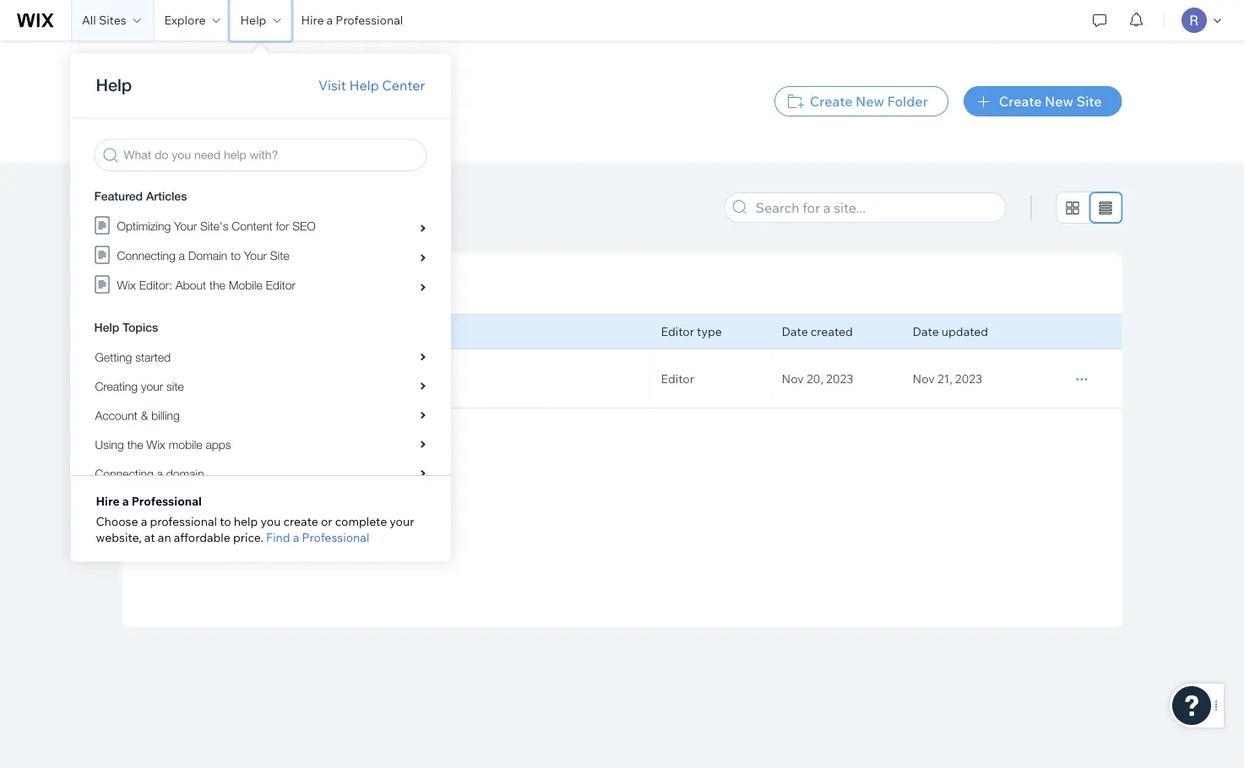 Task type: locate. For each thing, give the bounding box(es) containing it.
date left updated
[[913, 324, 939, 339]]

editor down "editor type"
[[661, 372, 694, 387]]

create left folder
[[810, 93, 853, 110]]

0 vertical spatial to
[[201, 112, 214, 128]]

professional for hire a professional link
[[336, 13, 403, 27]]

all inside option
[[204, 277, 218, 292]]

nov for nov 20, 2023
[[782, 372, 804, 387]]

hire a professional link
[[291, 0, 413, 41]]

create new site button
[[964, 86, 1122, 117]]

a up the "visit"
[[327, 13, 333, 27]]

1 vertical spatial select
[[166, 277, 201, 292]]

professional
[[336, 13, 403, 27], [132, 494, 202, 509], [302, 530, 369, 545]]

1 horizontal spatial hire a professional
[[301, 13, 403, 27]]

site
[[176, 112, 198, 128]]

1 vertical spatial professional
[[132, 494, 202, 509]]

2 new from the left
[[1045, 93, 1074, 110]]

an
[[158, 530, 171, 545]]

create
[[810, 93, 853, 110], [999, 93, 1042, 110]]

1 vertical spatial sites
[[122, 68, 196, 107]]

1 vertical spatial editor
[[661, 372, 694, 387]]

new left site
[[1045, 93, 1074, 110]]

0 vertical spatial professional
[[336, 13, 403, 27]]

1 horizontal spatial select
[[166, 277, 201, 292]]

a left site
[[165, 112, 173, 128]]

1 create from the left
[[810, 93, 853, 110]]

1 vertical spatial hire
[[96, 494, 120, 509]]

1 vertical spatial hire a professional
[[96, 494, 202, 509]]

new inside button
[[1045, 93, 1074, 110]]

professional up visit help center
[[336, 13, 403, 27]]

2 create from the left
[[999, 93, 1042, 110]]

2023 right 20,
[[826, 372, 854, 387]]

0 vertical spatial sites
[[99, 13, 126, 27]]

all sites
[[82, 13, 126, 27]]

its
[[343, 112, 358, 128]]

view
[[248, 112, 277, 128]]

a
[[327, 13, 333, 27], [165, 112, 173, 128], [122, 494, 129, 509], [141, 515, 147, 529], [293, 530, 299, 545]]

create for create new folder
[[810, 93, 853, 110]]

nov
[[782, 372, 804, 387], [913, 372, 935, 387]]

0 horizontal spatial to
[[201, 112, 214, 128]]

choose a professional to help you create or complete your website, at an affordable price.
[[96, 515, 414, 545]]

0 vertical spatial editor
[[661, 324, 694, 339]]

select
[[122, 112, 162, 128], [166, 277, 201, 292]]

editor
[[661, 324, 694, 339], [661, 372, 694, 387]]

your
[[390, 515, 414, 529]]

sites up site
[[122, 68, 196, 107]]

nov 20, 2023
[[782, 372, 854, 387]]

to left help
[[220, 515, 231, 529]]

1 horizontal spatial help
[[349, 77, 379, 94]]

select inside sites select a site to edit, view and open its dashboard.
[[122, 112, 162, 128]]

new for folder
[[856, 93, 884, 110]]

0 vertical spatial hire a professional
[[301, 13, 403, 27]]

hire
[[301, 13, 324, 27], [96, 494, 120, 509]]

1 horizontal spatial to
[[220, 515, 231, 529]]

1 editor from the top
[[661, 324, 694, 339]]

date left created
[[782, 324, 808, 339]]

visit
[[318, 77, 346, 94]]

hire right "help" button
[[301, 13, 324, 27]]

0 horizontal spatial select
[[122, 112, 162, 128]]

date
[[782, 324, 808, 339], [913, 324, 939, 339]]

2 nov from the left
[[913, 372, 935, 387]]

date for date created
[[782, 324, 808, 339]]

2 vertical spatial professional
[[302, 530, 369, 545]]

0 horizontal spatial all
[[82, 13, 96, 27]]

editor for editor
[[661, 372, 694, 387]]

2023
[[826, 372, 854, 387], [955, 372, 983, 387]]

1 date from the left
[[782, 324, 808, 339]]

editor left type
[[661, 324, 694, 339]]

complete
[[335, 515, 387, 529]]

nov left 20,
[[782, 372, 804, 387]]

hire a professional up "at"
[[96, 494, 202, 509]]

to inside sites select a site to edit, view and open its dashboard.
[[201, 112, 214, 128]]

help button
[[230, 0, 291, 41]]

hire a professional up visit help center
[[301, 13, 403, 27]]

0 horizontal spatial date
[[782, 324, 808, 339]]

Search for a site... field
[[751, 193, 1001, 222]]

to inside choose a professional to help you create or complete your website, at an affordable price.
[[220, 515, 231, 529]]

2 date from the left
[[913, 324, 939, 339]]

and
[[280, 112, 304, 128]]

nov left "21,"
[[913, 372, 935, 387]]

all
[[82, 13, 96, 27], [204, 277, 218, 292]]

0 horizontal spatial nov
[[782, 372, 804, 387]]

hire a professional
[[301, 13, 403, 27], [96, 494, 202, 509]]

sites inside sites select a site to edit, view and open its dashboard.
[[122, 68, 196, 107]]

None checkbox
[[142, 369, 156, 389]]

visit help center link
[[318, 75, 425, 95]]

to
[[201, 112, 214, 128], [220, 515, 231, 529]]

at
[[144, 530, 155, 545]]

create inside button
[[810, 93, 853, 110]]

site
[[1077, 93, 1102, 110]]

2 editor from the top
[[661, 372, 694, 387]]

1 horizontal spatial date
[[913, 324, 939, 339]]

create new folder
[[810, 93, 928, 110]]

a inside sites select a site to edit, view and open its dashboard.
[[165, 112, 173, 128]]

select all
[[166, 277, 218, 292]]

oranges image
[[173, 367, 213, 389]]

date for date updated
[[913, 324, 939, 339]]

2023 right "21,"
[[955, 372, 983, 387]]

0 horizontal spatial new
[[856, 93, 884, 110]]

1 horizontal spatial all
[[204, 277, 218, 292]]

help
[[234, 515, 258, 529]]

1 2023 from the left
[[826, 372, 854, 387]]

help
[[240, 13, 266, 27], [349, 77, 379, 94]]

choose
[[96, 515, 138, 529]]

create inside button
[[999, 93, 1042, 110]]

0 horizontal spatial hire a professional
[[96, 494, 202, 509]]

1 horizontal spatial create
[[999, 93, 1042, 110]]

professional down or
[[302, 530, 369, 545]]

0 vertical spatial select
[[122, 112, 162, 128]]

nov for nov 21, 2023
[[913, 372, 935, 387]]

a up "at"
[[141, 515, 147, 529]]

create left site
[[999, 93, 1042, 110]]

2 2023 from the left
[[955, 372, 983, 387]]

0 horizontal spatial 2023
[[826, 372, 854, 387]]

0 horizontal spatial help
[[240, 13, 266, 27]]

find a professional link
[[266, 530, 369, 545]]

sites left explore
[[99, 13, 126, 27]]

0 vertical spatial hire
[[301, 13, 324, 27]]

created
[[811, 324, 853, 339]]

help right the "visit"
[[349, 77, 379, 94]]

1 vertical spatial all
[[204, 277, 218, 292]]

1 horizontal spatial nov
[[913, 372, 935, 387]]

type
[[697, 324, 722, 339]]

1 new from the left
[[856, 93, 884, 110]]

new inside button
[[856, 93, 884, 110]]

0 horizontal spatial create
[[810, 93, 853, 110]]

explore
[[164, 13, 206, 27]]

professional up professional
[[132, 494, 202, 509]]

create new folder button
[[775, 86, 949, 117]]

1 horizontal spatial 2023
[[955, 372, 983, 387]]

Select All checkbox
[[142, 274, 218, 294]]

to right site
[[201, 112, 214, 128]]

create new site
[[999, 93, 1102, 110]]

new left folder
[[856, 93, 884, 110]]

1 horizontal spatial new
[[1045, 93, 1074, 110]]

a up choose
[[122, 494, 129, 509]]

help right explore
[[240, 13, 266, 27]]

0 vertical spatial help
[[240, 13, 266, 27]]

hire up choose
[[96, 494, 120, 509]]

sites
[[99, 13, 126, 27], [122, 68, 196, 107]]

1 vertical spatial to
[[220, 515, 231, 529]]

1 nov from the left
[[782, 372, 804, 387]]

new
[[856, 93, 884, 110], [1045, 93, 1074, 110]]

center
[[382, 77, 425, 94]]



Task type: vqa. For each thing, say whether or not it's contained in the screenshot.
Visit Help Center link
yes



Task type: describe. For each thing, give the bounding box(es) containing it.
find
[[266, 530, 290, 545]]

help inside button
[[240, 13, 266, 27]]

a inside choose a professional to help you create or complete your website, at an affordable price.
[[141, 515, 147, 529]]

date created
[[782, 324, 853, 339]]

updated
[[942, 324, 989, 339]]

folder
[[887, 93, 928, 110]]

nov 21, 2023
[[913, 372, 983, 387]]

you
[[261, 515, 281, 529]]

or
[[321, 515, 333, 529]]

21,
[[938, 372, 953, 387]]

affordable
[[174, 530, 231, 545]]

visit help center
[[318, 77, 425, 94]]

create
[[283, 515, 318, 529]]

0 vertical spatial all
[[82, 13, 96, 27]]

new for site
[[1045, 93, 1074, 110]]

website,
[[96, 530, 142, 545]]

2023 for nov 21, 2023
[[955, 372, 983, 387]]

1 horizontal spatial hire
[[301, 13, 324, 27]]

0 horizontal spatial hire
[[96, 494, 120, 509]]

1 vertical spatial help
[[349, 77, 379, 94]]

professional
[[150, 515, 217, 529]]

open
[[307, 112, 339, 128]]

edit,
[[217, 112, 245, 128]]

date updated
[[913, 324, 989, 339]]

sites select a site to edit, view and open its dashboard.
[[122, 68, 432, 128]]

editor type
[[661, 324, 722, 339]]

find a professional
[[266, 530, 369, 545]]

20,
[[807, 372, 824, 387]]

a down 'create' on the bottom left of the page
[[293, 530, 299, 545]]

create for create new site
[[999, 93, 1042, 110]]

hire a professional inside hire a professional link
[[301, 13, 403, 27]]

2023 for nov 20, 2023
[[826, 372, 854, 387]]

dashboard.
[[361, 112, 432, 128]]

professional for find a professional link
[[302, 530, 369, 545]]

price.
[[233, 530, 264, 545]]

editor for editor type
[[661, 324, 694, 339]]

select inside option
[[166, 277, 201, 292]]



